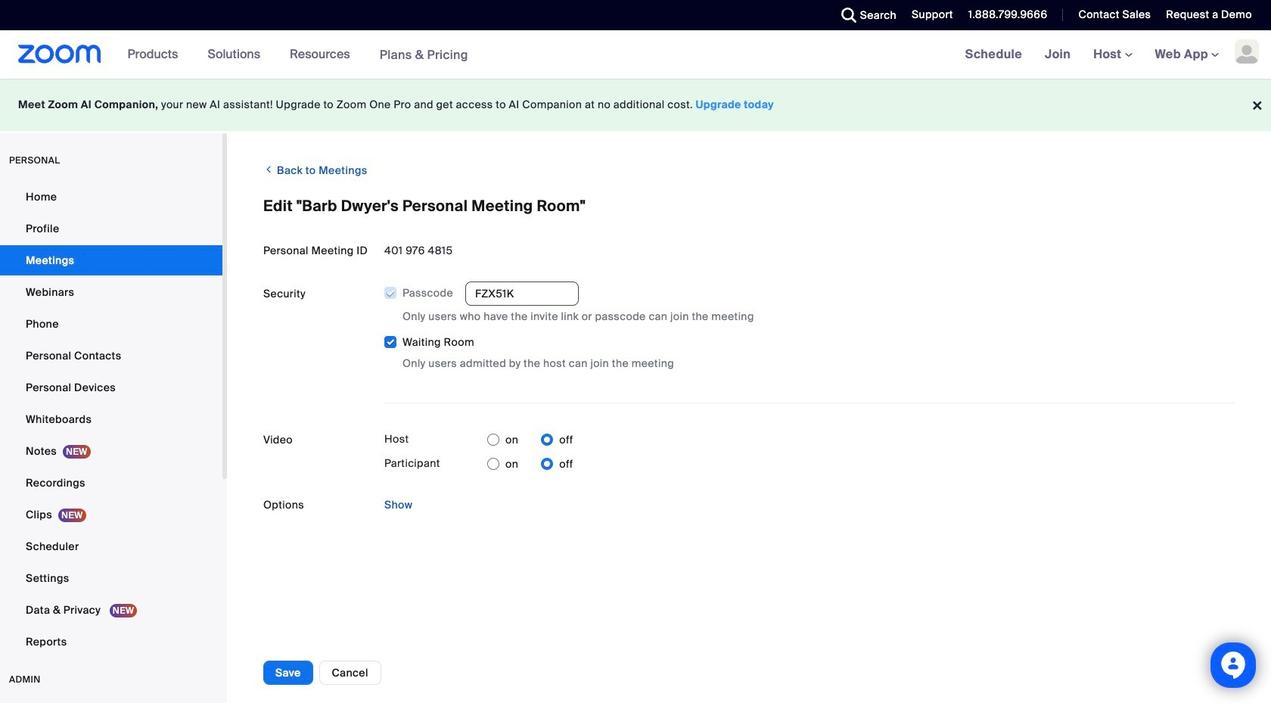 Task type: locate. For each thing, give the bounding box(es) containing it.
2 option group from the top
[[487, 452, 573, 476]]

banner
[[0, 30, 1272, 79]]

group
[[384, 282, 1235, 372]]

option group
[[487, 428, 573, 452], [487, 452, 573, 476]]

footer
[[0, 79, 1272, 131]]

left image
[[263, 162, 274, 177]]

None text field
[[466, 282, 579, 306]]



Task type: vqa. For each thing, say whether or not it's contained in the screenshot.
Profile Picture
yes



Task type: describe. For each thing, give the bounding box(es) containing it.
1 option group from the top
[[487, 428, 573, 452]]

profile picture image
[[1235, 39, 1260, 64]]

meetings navigation
[[954, 30, 1272, 79]]

product information navigation
[[116, 30, 480, 79]]

zoom logo image
[[18, 45, 101, 64]]

personal menu menu
[[0, 182, 223, 659]]



